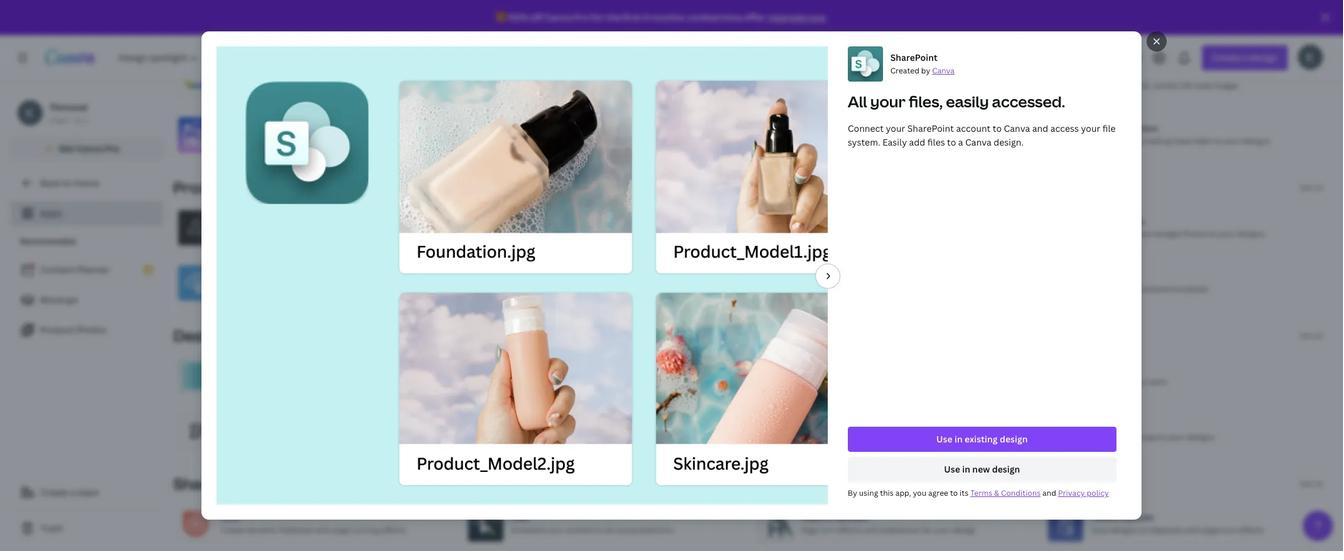 Task type: describe. For each thing, give the bounding box(es) containing it.
0 horizontal spatial for
[[591, 11, 605, 23]]

assets
[[557, 228, 579, 239]]

created
[[891, 65, 920, 76]]

files
[[928, 136, 945, 148]]

designs inside publuu flipbooks save designs to flipbooks with page turn effects.
[[1110, 525, 1138, 536]]

your inside brandfetch brand logos at your fingertips.
[[275, 432, 292, 443]]

all inside later schedule your content to all social platforms
[[605, 525, 614, 536]]

favorite
[[836, 432, 865, 443]]

list containing content planner
[[10, 257, 163, 343]]

create beautiful, artistic qr code images
[[1091, 80, 1239, 91]]

designs. inside google maps add a google map to your designs.
[[1187, 432, 1216, 443]]

to inside emoji add your favorite emojis to your designs.
[[892, 432, 900, 443]]

•
[[69, 115, 72, 126]]

images inside enhancer boost images quality & size
[[244, 136, 269, 146]]

image
[[283, 80, 304, 91]]

your inside shade elevate your palette effortlessly
[[250, 377, 266, 387]]

ipsum
[[826, 364, 849, 375]]

ai.
[[665, 80, 674, 91]]

and inside sharepoint access your assets and add them to your designs.
[[581, 228, 595, 239]]

content
[[565, 525, 594, 536]]

back to home
[[40, 177, 99, 189]]

and left privacy
[[1043, 488, 1057, 499]]

free •
[[50, 115, 72, 126]]

maps
[[1119, 419, 1139, 430]]

canva up design.
[[1004, 122, 1031, 134]]

random
[[531, 377, 560, 387]]

effects inside heyzine flipbooks page turn effects and slideshows for your design
[[838, 525, 863, 536]]

use in new design
[[944, 463, 1020, 475]]

home
[[74, 177, 99, 189]]

childbook.ai
[[1091, 271, 1139, 282]]

team
[[78, 487, 99, 499]]

map
[[1141, 432, 1157, 443]]

a inside childbook.ai create a personalized storybook
[[1117, 284, 1121, 294]]

0 vertical spatial youtube
[[511, 419, 543, 430]]

assets,
[[281, 228, 306, 239]]

youtube add youtube videos to your designs.
[[511, 419, 644, 443]]

create inside 'issuu create dynamic flipbooks with page-turning effects'
[[221, 525, 245, 536]]

emojis
[[866, 432, 890, 443]]

logos
[[245, 432, 264, 443]]

sharepoint created by canva
[[891, 51, 955, 76]]

canva right off
[[545, 11, 572, 23]]

generate
[[545, 80, 577, 91]]

fingertips.
[[294, 432, 330, 443]]

effects inside 'issuu create dynamic flipbooks with page-turning effects'
[[381, 525, 407, 536]]

images right generate
[[579, 80, 604, 91]]

this
[[880, 488, 894, 499]]

account
[[956, 122, 991, 134]]

planner
[[77, 264, 110, 276]]

product photos link
[[10, 318, 163, 343]]

craft
[[511, 377, 530, 387]]

apps link
[[10, 201, 163, 226]]

lorem
[[801, 364, 825, 375]]

share and publish
[[173, 473, 306, 494]]

create inside childbook.ai create a personalized storybook
[[1091, 284, 1115, 294]]

in for use in new design
[[963, 463, 971, 475]]

design up terms & conditions "link"
[[992, 463, 1020, 475]]

with left ai.
[[647, 80, 663, 91]]

size
[[305, 136, 319, 146]]

video
[[1193, 136, 1213, 146]]

to inside google maps add a google map to your designs.
[[1159, 432, 1167, 443]]

see all button for essentials
[[1300, 330, 1324, 342]]

to inside "d-id ai presenters instantly add a talking head video to your designs"
[[1215, 136, 1223, 146]]

with inside 'issuu create dynamic flipbooks with page-turning effects'
[[315, 525, 331, 536]]

essentials
[[226, 325, 301, 346]]

for inside heyzine flipbooks page turn effects and slideshows for your design
[[922, 525, 933, 536]]

and inside heyzine flipbooks page turn effects and slideshows for your design
[[865, 525, 878, 536]]

your inside frontify all your frontify assets, in canva.
[[232, 228, 249, 239]]

terms
[[971, 488, 993, 499]]

1 see from the top
[[1300, 182, 1313, 193]]

elevate
[[221, 377, 248, 387]]

embed add video, music and online media to your designs.
[[221, 271, 406, 294]]

revolutionizing
[[801, 377, 857, 387]]

you
[[913, 488, 927, 499]]

use for use in new design
[[944, 463, 961, 475]]

publuu
[[1091, 512, 1117, 523]]

design essentials
[[173, 325, 301, 346]]

a inside connect your sharepoint account to canva and access your file system. easily add files to a canva design.
[[959, 136, 964, 148]]

turn inside publuu flipbooks save designs to flipbooks with page turn effects.
[[1222, 525, 1237, 536]]

from for generator
[[343, 80, 361, 91]]

designs. inside the instagram add your instagram photos to your designs.
[[640, 284, 669, 294]]

your inside youtube add youtube videos to your designs.
[[596, 432, 613, 443]]

flipbooks inside 'issuu create dynamic flipbooks with page-turning effects'
[[280, 525, 314, 536]]

turn up sketch
[[801, 80, 818, 91]]

0 vertical spatial pro
[[574, 11, 589, 23]]

to inside youtube add youtube videos to your designs.
[[586, 432, 594, 443]]

to inside google photos add images from google photos to your designs.
[[1209, 228, 1217, 239]]

file
[[1103, 122, 1116, 134]]

add inside the instagram add your instagram photos to your designs.
[[511, 284, 526, 294]]

designs. inside google drive add your google drive photos to your designs.
[[940, 228, 970, 239]]

in for use in existing design
[[955, 433, 963, 445]]

childbook.ai create a personalized storybook
[[1091, 271, 1208, 294]]

3
[[643, 11, 649, 23]]

your inside google photos add images from google photos to your designs.
[[1219, 228, 1235, 239]]

connect
[[848, 122, 884, 134]]

product
[[40, 324, 74, 336]]

magic
[[511, 123, 533, 134]]

create a team button
[[10, 480, 163, 505]]

all for productivity
[[1315, 182, 1324, 193]]

🎁 50% off canva pro for the first 3 months. limited time offer. upgrade now .
[[496, 11, 828, 23]]

instantly inside "d-id ai presenters instantly add a talking head video to your designs"
[[1091, 136, 1123, 146]]

platforms
[[638, 525, 674, 536]]

heyzine flipbooks page turn effects and slideshows for your design
[[801, 512, 977, 536]]

them
[[613, 228, 632, 239]]

design inside heyzine flipbooks page turn effects and slideshows for your design
[[953, 525, 977, 536]]

access
[[1051, 122, 1079, 134]]

a inside button
[[71, 487, 75, 499]]

into inside magic morph turn elements of your design into something extraordinary
[[618, 136, 633, 146]]

see all for and
[[1300, 478, 1324, 489]]

policy
[[1087, 488, 1109, 499]]

videos inside youtube add youtube videos to your designs.
[[561, 432, 585, 443]]

images inside sketch to life turn sketches into realistic images
[[900, 136, 925, 146]]

terms & conditions link
[[971, 488, 1041, 499]]

ai inside "d-id ai presenters instantly add a talking head video to your designs"
[[1110, 123, 1117, 134]]

magic morph turn elements of your design into something extraordinary
[[511, 123, 724, 146]]

life
[[838, 123, 852, 134]]

id
[[1100, 123, 1108, 134]]

customize
[[1091, 377, 1129, 387]]

schedule
[[511, 525, 545, 536]]

sketch to life turn sketches into realistic images
[[801, 123, 925, 146]]

privacy policy link
[[1058, 488, 1109, 499]]

upgrade now button
[[769, 11, 826, 23]]

at
[[266, 432, 273, 443]]

with down "canva" link
[[952, 80, 967, 91]]

your inside later schedule your content to all social platforms
[[547, 525, 563, 536]]

photos for facebook add your facebook photos to your designs.
[[873, 284, 898, 294]]

to inside sharepoint access your assets and add them to your designs.
[[633, 228, 641, 239]]

turn inside sketch to life turn sketches into realistic images
[[801, 136, 818, 146]]

instagram add your instagram photos to your designs.
[[511, 271, 669, 294]]

conditions
[[1001, 488, 1041, 499]]

code
[[1194, 80, 1212, 91]]

1 vertical spatial facebook
[[836, 284, 871, 294]]

1 see all button from the top
[[1300, 181, 1324, 194]]

app,
[[896, 488, 911, 499]]

use for use in existing design
[[937, 433, 953, 445]]

quality
[[271, 136, 297, 146]]

and up magic morph turn elements of your design into something extraordinary
[[606, 80, 620, 91]]

and inside embed add video, music and online media to your designs.
[[285, 284, 298, 294]]

turn your designs into captivating videos with ai
[[801, 80, 977, 91]]

later
[[511, 512, 530, 523]]

into inside sketch to life turn sketches into realistic images
[[853, 136, 867, 146]]

brandfetch
[[221, 419, 262, 430]]

storybook
[[1172, 284, 1208, 294]]

designs. inside emoji add your favorite emojis to your designs.
[[920, 432, 949, 443]]

shade elevate your palette effortlessly
[[221, 364, 337, 387]]

designs inside "d-id ai presenters instantly add a talking head video to your designs"
[[1243, 136, 1270, 146]]

page
[[1202, 525, 1220, 536]]

frontify all your frontify assets, in canva.
[[221, 216, 341, 239]]

qr
[[1181, 80, 1192, 91]]

beautiful,
[[1117, 80, 1152, 91]]

content
[[40, 264, 75, 276]]

ease
[[603, 377, 620, 387]]



Task type: vqa. For each thing, say whether or not it's contained in the screenshot.


Task type: locate. For each thing, give the bounding box(es) containing it.
mockups link
[[10, 288, 163, 313]]

to inside publuu flipbooks save designs to flipbooks with page turn effects.
[[1140, 525, 1147, 536]]

designs right video
[[1243, 136, 1270, 146]]

1 horizontal spatial for
[[922, 525, 933, 536]]

sharepoint up 'access'
[[511, 216, 551, 227]]

2 vertical spatial sharepoint
[[511, 216, 551, 227]]

1 vertical spatial designs
[[1243, 136, 1270, 146]]

heyzine
[[801, 512, 830, 523]]

effects down by
[[838, 525, 863, 536]]

create left beautiful,
[[1091, 80, 1115, 91]]

flipbooks for to
[[1119, 512, 1155, 523]]

2 flipbooks from the left
[[1149, 525, 1183, 536]]

and left access at right
[[1033, 122, 1049, 134]]

design inside magic morph turn elements of your design into something extraordinary
[[593, 136, 616, 146]]

flipbooks right the dynamic
[[280, 525, 314, 536]]

2 effects from the left
[[838, 525, 863, 536]]

sharepoint up created
[[891, 51, 938, 63]]

flipbooks inside publuu flipbooks save designs to flipbooks with page turn effects.
[[1149, 525, 1183, 536]]

in left canva. on the top left
[[308, 228, 315, 239]]

1 vertical spatial use
[[944, 463, 961, 475]]

flipbooks inside heyzine flipbooks page turn effects and slideshows for your design
[[832, 512, 868, 523]]

brandfetch brand logos at your fingertips.
[[221, 419, 330, 443]]

1 vertical spatial instagram
[[546, 284, 582, 294]]

photos inside the instagram add your instagram photos to your designs.
[[584, 284, 610, 294]]

2 vertical spatial see all
[[1300, 478, 1324, 489]]

designs. inside embed add video, music and online media to your designs.
[[377, 284, 406, 294]]

0 vertical spatial sharepoint
[[891, 51, 938, 63]]

1 vertical spatial photos
[[1182, 228, 1207, 239]]

ai up account
[[969, 80, 977, 91]]

0 vertical spatial see
[[1300, 182, 1313, 193]]

see for essentials
[[1300, 330, 1313, 341]]

back to home link
[[10, 171, 163, 196]]

design down its
[[953, 525, 977, 536]]

facebook
[[801, 271, 836, 282], [836, 284, 871, 294]]

&
[[298, 136, 303, 146], [995, 488, 1000, 499]]

1 vertical spatial drive
[[864, 228, 883, 239]]

1 vertical spatial for
[[922, 525, 933, 536]]

& inside enhancer boost images quality & size
[[298, 136, 303, 146]]

a down the childbook.ai
[[1117, 284, 1121, 294]]

with left page-
[[315, 525, 331, 536]]

0 horizontal spatial ai
[[274, 80, 281, 91]]

in inside frontify all your frontify assets, in canva.
[[308, 228, 315, 239]]

use up its
[[944, 463, 961, 475]]

1 vertical spatial &
[[995, 488, 1000, 499]]

your inside "d-id ai presenters instantly add a talking head video to your designs"
[[1224, 136, 1241, 146]]

later schedule your content to all social platforms
[[511, 512, 674, 536]]

3 see all from the top
[[1300, 478, 1324, 489]]

use in existing design
[[937, 433, 1028, 445]]

talking
[[1147, 136, 1171, 146]]

for right slideshows
[[922, 525, 933, 536]]

2 vertical spatial in
[[963, 463, 971, 475]]

1 flipbooks from the left
[[280, 525, 314, 536]]

realistic
[[869, 136, 898, 146]]

canva link
[[932, 65, 955, 76]]

a left team
[[71, 487, 75, 499]]

page-
[[333, 525, 353, 536]]

sharepoint inside connect your sharepoint account to canva and access your file system. easily add files to a canva design.
[[908, 122, 954, 134]]

0 vertical spatial for
[[591, 11, 605, 23]]

months.
[[651, 11, 686, 23]]

in left existing
[[955, 433, 963, 445]]

0 horizontal spatial from
[[343, 80, 361, 91]]

0 horizontal spatial videos
[[561, 432, 585, 443]]

add left files
[[909, 136, 926, 148]]

2 vertical spatial designs
[[1110, 525, 1138, 536]]

and left slideshows
[[865, 525, 878, 536]]

pro up back to home link
[[105, 143, 119, 154]]

add inside emoji add your favorite emojis to your designs.
[[801, 432, 816, 443]]

2 see all from the top
[[1300, 330, 1324, 341]]

images inside google photos add images from google photos to your designs.
[[1108, 228, 1133, 239]]

designs up life on the top of page
[[838, 80, 865, 91]]

see for and
[[1300, 478, 1313, 489]]

using
[[859, 488, 879, 499]]

and up 'issuu'
[[220, 473, 249, 494]]

0 vertical spatial photos
[[1119, 216, 1145, 227]]

0 horizontal spatial turn
[[820, 525, 836, 536]]

1 turn from the left
[[820, 525, 836, 536]]

sharepoint up files
[[908, 122, 954, 134]]

trash
[[40, 522, 63, 534]]

0 horizontal spatial pro
[[105, 143, 119, 154]]

1 horizontal spatial effects
[[838, 525, 863, 536]]

1 vertical spatial see all button
[[1300, 330, 1324, 342]]

images left files
[[900, 136, 925, 146]]

2 horizontal spatial videos
[[926, 80, 950, 91]]

sharepoint for sharepoint created by canva
[[891, 51, 938, 63]]

instantly down the file
[[1091, 136, 1123, 146]]

2 turn from the left
[[1222, 525, 1237, 536]]

videos left ai.
[[622, 80, 646, 91]]

canva inside sharepoint created by canva
[[932, 65, 955, 76]]

1 vertical spatial frontify
[[251, 228, 280, 239]]

effects.
[[1239, 525, 1266, 536]]

embed
[[221, 271, 247, 282]]

limited
[[688, 11, 720, 23]]

by using this app, you agree to its terms & conditions and privacy policy
[[848, 488, 1109, 499]]

1 horizontal spatial drive
[[864, 228, 883, 239]]

all your files, easily accessed.
[[848, 91, 1066, 112]]

1 vertical spatial see all
[[1300, 330, 1324, 341]]

effects
[[381, 525, 407, 536], [838, 525, 863, 536]]

create inside button
[[40, 487, 68, 499]]

ai right id
[[1110, 123, 1117, 134]]

0 vertical spatial from
[[343, 80, 361, 91]]

shade
[[221, 364, 244, 375]]

turn inside magic morph turn elements of your design into something extraordinary
[[511, 136, 528, 146]]

pro
[[574, 11, 589, 23], [105, 143, 119, 154]]

frontify left assets,
[[251, 228, 280, 239]]

photos inside facebook add your facebook photos to your designs.
[[873, 284, 898, 294]]

turn inside heyzine flipbooks page turn effects and slideshows for your design
[[820, 525, 836, 536]]

ai left image
[[274, 80, 281, 91]]

all for design essentials
[[1315, 330, 1324, 341]]

see all button for and
[[1300, 478, 1324, 490]]

1 effects from the left
[[381, 525, 407, 536]]

add inside connect your sharepoint account to canva and access your file system. easily add files to a canva design.
[[909, 136, 926, 148]]

0 vertical spatial all
[[848, 91, 868, 112]]

1 horizontal spatial pro
[[574, 11, 589, 23]]

by
[[922, 65, 931, 76]]

add inside embed add video, music and online media to your designs.
[[221, 284, 236, 294]]

0 horizontal spatial all
[[221, 228, 230, 239]]

personalized
[[1123, 284, 1170, 294]]

canva
[[545, 11, 572, 23], [932, 65, 955, 76], [1004, 122, 1031, 134], [966, 136, 992, 148], [76, 143, 103, 154]]

top level navigation element
[[111, 45, 504, 70]]

photos down sharepoint access your assets and add them to your designs.
[[584, 284, 610, 294]]

1 horizontal spatial instantly
[[1091, 136, 1123, 146]]

photos down mockups link
[[76, 324, 106, 336]]

instantly
[[511, 80, 543, 91], [1091, 136, 1123, 146]]

add down presenters
[[1125, 136, 1139, 146]]

1 vertical spatial all
[[221, 228, 230, 239]]

photos up storybook on the bottom of page
[[1182, 228, 1207, 239]]

.
[[826, 11, 828, 23]]

add inside google photos add images from google photos to your designs.
[[1091, 228, 1106, 239]]

photos down google drive add your google drive photos to your designs.
[[873, 284, 898, 294]]

1 horizontal spatial flipbooks
[[1119, 512, 1155, 523]]

0 vertical spatial instagram
[[511, 271, 548, 282]]

flipbooks for effects
[[832, 512, 868, 523]]

images right the "code"
[[1214, 80, 1239, 91]]

create left team
[[40, 487, 68, 499]]

add left them
[[597, 228, 611, 239]]

turn down magic
[[511, 136, 528, 146]]

use in existing design button
[[848, 427, 1117, 452]]

your
[[819, 80, 836, 91], [871, 91, 906, 112], [886, 122, 906, 134], [1081, 122, 1101, 134], [574, 136, 591, 146], [1224, 136, 1241, 146], [232, 228, 249, 239], [538, 228, 555, 239], [643, 228, 660, 239], [818, 228, 834, 239], [922, 228, 938, 239], [1219, 228, 1235, 239], [358, 284, 375, 294], [528, 284, 544, 294], [621, 284, 638, 294], [818, 284, 834, 294], [910, 284, 926, 294], [250, 377, 266, 387], [1131, 377, 1148, 387], [275, 432, 292, 443], [596, 432, 613, 443], [818, 432, 834, 443], [901, 432, 918, 443], [1169, 432, 1185, 443], [547, 525, 563, 536], [934, 525, 951, 536]]

generator
[[533, 364, 570, 375]]

0 vertical spatial use
[[937, 433, 953, 445]]

into
[[867, 80, 882, 91], [618, 136, 633, 146], [853, 136, 867, 146]]

your inside google maps add a google map to your designs.
[[1169, 432, 1185, 443]]

instantly left generate
[[511, 80, 543, 91]]

photorealistic
[[221, 80, 272, 91]]

to inside the instagram add your instagram photos to your designs.
[[612, 284, 619, 294]]

first
[[623, 11, 642, 23]]

1 vertical spatial in
[[955, 433, 963, 445]]

1 horizontal spatial all
[[848, 91, 868, 112]]

0 vertical spatial facebook
[[801, 271, 836, 282]]

all up connect
[[848, 91, 868, 112]]

frontify down productivity
[[221, 216, 250, 227]]

for left 'the' at left top
[[591, 11, 605, 23]]

and right the music
[[285, 284, 298, 294]]

in
[[308, 228, 315, 239], [955, 433, 963, 445], [963, 463, 971, 475]]

add for d-id ai presenters instantly add a talking head video to your designs
[[1125, 136, 1139, 146]]

to inside facebook add your facebook photos to your designs.
[[900, 284, 908, 294]]

sharepoint inside sharepoint access your assets and add them to your designs.
[[511, 216, 551, 227]]

to
[[828, 123, 836, 134]]

1 horizontal spatial turn
[[1222, 525, 1237, 536]]

instagram down assets
[[546, 284, 582, 294]]

1 flipbooks from the left
[[832, 512, 868, 523]]

0 horizontal spatial add
[[597, 228, 611, 239]]

1 vertical spatial instantly
[[1091, 136, 1123, 146]]

turn right page
[[1222, 525, 1237, 536]]

files,
[[909, 91, 943, 112]]

add inside google maps add a google map to your designs.
[[1091, 432, 1106, 443]]

photos for instagram add your instagram photos to your designs.
[[584, 284, 610, 294]]

2 vertical spatial photos
[[76, 324, 106, 336]]

add inside google drive add your google drive photos to your designs.
[[801, 228, 816, 239]]

1 vertical spatial sharepoint
[[908, 122, 954, 134]]

add
[[1125, 136, 1139, 146], [909, 136, 926, 148], [597, 228, 611, 239]]

dynamic
[[247, 525, 278, 536]]

2 horizontal spatial designs
[[1243, 136, 1270, 146]]

0 vertical spatial &
[[298, 136, 303, 146]]

1 vertical spatial youtube
[[528, 432, 559, 443]]

all inside frontify all your frontify assets, in canva.
[[221, 228, 230, 239]]

d-id ai presenters instantly add a talking head video to your designs
[[1091, 123, 1270, 146]]

existing
[[965, 433, 998, 445]]

enhancer
[[221, 123, 256, 134]]

add inside facebook add your facebook photos to your designs.
[[801, 284, 816, 294]]

1 horizontal spatial &
[[995, 488, 1000, 499]]

offer.
[[744, 11, 767, 23]]

canva.
[[317, 228, 341, 239]]

a left the map
[[1108, 432, 1112, 443]]

to inside google drive add your google drive photos to your designs.
[[912, 228, 920, 239]]

to inside embed add video, music and online media to your designs.
[[349, 284, 357, 294]]

& right terms
[[995, 488, 1000, 499]]

2 see from the top
[[1300, 330, 1313, 341]]

social
[[616, 525, 637, 536]]

emoji add your favorite emojis to your designs.
[[801, 419, 949, 443]]

google maps add a google map to your designs.
[[1091, 419, 1216, 443]]

designs. inside facebook add your facebook photos to your designs.
[[928, 284, 958, 294]]

from for images
[[1135, 228, 1152, 239]]

google photos add images from google photos to your designs.
[[1091, 216, 1267, 239]]

flipbooks inside publuu flipbooks save designs to flipbooks with page turn effects.
[[1119, 512, 1155, 523]]

agree
[[929, 488, 949, 499]]

new
[[973, 463, 990, 475]]

1 vertical spatial pro
[[105, 143, 119, 154]]

1 horizontal spatial ai
[[969, 80, 977, 91]]

add inside youtube add youtube videos to your designs.
[[511, 432, 526, 443]]

photos for product photos
[[76, 324, 106, 336]]

& left size
[[298, 136, 303, 146]]

something
[[634, 136, 673, 146]]

from right the generator
[[343, 80, 361, 91]]

a down account
[[959, 136, 964, 148]]

a inside google maps add a google map to your designs.
[[1108, 432, 1112, 443]]

your inside embed add video, music and online media to your designs.
[[358, 284, 375, 294]]

frontify
[[221, 216, 250, 227], [251, 228, 280, 239]]

0 vertical spatial frontify
[[221, 216, 250, 227]]

turning
[[353, 525, 380, 536]]

0 vertical spatial see all
[[1300, 182, 1324, 193]]

videos down waves at the bottom left
[[561, 432, 585, 443]]

0 horizontal spatial flipbooks
[[280, 525, 314, 536]]

add inside "d-id ai presenters instantly add a talking head video to your designs"
[[1125, 136, 1139, 146]]

1 horizontal spatial from
[[1135, 228, 1152, 239]]

lorem ipsum revolutionizing placeholders
[[801, 364, 906, 387]]

0 vertical spatial drive
[[829, 216, 848, 227]]

photos inside google drive add your google drive photos to your designs.
[[885, 228, 910, 239]]

1 vertical spatial from
[[1135, 228, 1152, 239]]

youtube down the craft
[[511, 419, 543, 430]]

its
[[960, 488, 969, 499]]

sharepoint for sharepoint access your assets and add them to your designs.
[[511, 216, 551, 227]]

0 horizontal spatial designs
[[838, 80, 865, 91]]

1 horizontal spatial designs
[[1110, 525, 1138, 536]]

design right existing
[[1000, 433, 1028, 445]]

3 see from the top
[[1300, 478, 1313, 489]]

1 horizontal spatial flipbooks
[[1149, 525, 1183, 536]]

designs down publuu
[[1110, 525, 1138, 536]]

canva inside button
[[76, 143, 103, 154]]

list
[[10, 257, 163, 343]]

0 horizontal spatial drive
[[829, 216, 848, 227]]

designs. inside sharepoint access your assets and add them to your designs.
[[661, 228, 691, 239]]

instantly generate images and videos with ai.
[[511, 80, 674, 91]]

0 horizontal spatial instantly
[[511, 80, 543, 91]]

designs. inside youtube add youtube videos to your designs.
[[614, 432, 644, 443]]

placeholders
[[859, 377, 906, 387]]

add for sharepoint access your assets and add them to your designs.
[[597, 228, 611, 239]]

from inside google photos add images from google photos to your designs.
[[1135, 228, 1152, 239]]

boost
[[221, 136, 242, 146]]

designs. inside google photos add images from google photos to your designs.
[[1237, 228, 1267, 239]]

1 see all from the top
[[1300, 182, 1324, 193]]

2 see all button from the top
[[1300, 330, 1324, 342]]

2 vertical spatial see all button
[[1300, 478, 1324, 490]]

your inside heyzine flipbooks page turn effects and slideshows for your design
[[934, 525, 951, 536]]

photos for google photos add images from google photos to your designs.
[[1119, 216, 1145, 227]]

with inside wave generator craft random waves with ease
[[586, 377, 601, 387]]

photos inside list
[[76, 324, 106, 336]]

1 horizontal spatial add
[[909, 136, 926, 148]]

2 horizontal spatial photos
[[1182, 228, 1207, 239]]

0 horizontal spatial frontify
[[221, 216, 250, 227]]

sharepoint inside sharepoint created by canva
[[891, 51, 938, 63]]

to inside later schedule your content to all social platforms
[[596, 525, 603, 536]]

page
[[801, 525, 818, 536]]

2 horizontal spatial ai
[[1110, 123, 1117, 134]]

turn down heyzine
[[820, 525, 836, 536]]

photorealistic ai image generator from google
[[221, 80, 388, 91]]

youtube down random
[[528, 432, 559, 443]]

and inside connect your sharepoint account to canva and access your file system. easily add files to a canva design.
[[1033, 122, 1049, 134]]

effects right turning
[[381, 525, 407, 536]]

get canva pro
[[59, 143, 119, 154]]

get canva pro button
[[10, 137, 163, 161]]

0 horizontal spatial photos
[[76, 324, 106, 336]]

and right assets
[[581, 228, 595, 239]]

0 horizontal spatial flipbooks
[[832, 512, 868, 523]]

with left ease
[[586, 377, 601, 387]]

1 vertical spatial see
[[1300, 330, 1313, 341]]

a inside "d-id ai presenters instantly add a talking head video to your designs"
[[1141, 136, 1145, 146]]

2 horizontal spatial add
[[1125, 136, 1139, 146]]

2 vertical spatial see
[[1300, 478, 1313, 489]]

instagram down 'access'
[[511, 271, 548, 282]]

all
[[1315, 182, 1324, 193], [1315, 330, 1324, 341], [1315, 478, 1324, 489], [605, 525, 614, 536]]

0 horizontal spatial &
[[298, 136, 303, 146]]

0 vertical spatial in
[[308, 228, 315, 239]]

sketch
[[801, 123, 826, 134]]

save
[[1091, 525, 1108, 536]]

0 vertical spatial see all button
[[1300, 181, 1324, 194]]

design right of
[[593, 136, 616, 146]]

from up childbook.ai create a personalized storybook
[[1135, 228, 1152, 239]]

photos up facebook add your facebook photos to your designs.
[[885, 228, 910, 239]]

trash link
[[10, 516, 163, 541]]

add inside sharepoint access your assets and add them to your designs.
[[597, 228, 611, 239]]

flipbooks down by
[[832, 512, 868, 523]]

free
[[50, 115, 66, 126]]

canva right get
[[76, 143, 103, 154]]

50%
[[509, 11, 528, 23]]

create down 'issuu'
[[221, 525, 245, 536]]

with inside publuu flipbooks save designs to flipbooks with page turn effects.
[[1185, 525, 1200, 536]]

into down connect
[[853, 136, 867, 146]]

a down presenters
[[1141, 136, 1145, 146]]

1 horizontal spatial videos
[[622, 80, 646, 91]]

artistic
[[1154, 80, 1180, 91]]

canva down account
[[966, 136, 992, 148]]

use left existing
[[937, 433, 953, 445]]

0 vertical spatial instantly
[[511, 80, 543, 91]]

product photos
[[40, 324, 106, 336]]

create down the childbook.ai
[[1091, 284, 1115, 294]]

media
[[325, 284, 347, 294]]

head
[[1173, 136, 1191, 146]]

0 vertical spatial designs
[[838, 80, 865, 91]]

images up the childbook.ai
[[1108, 228, 1133, 239]]

2 flipbooks from the left
[[1119, 512, 1155, 523]]

mockups
[[40, 294, 78, 306]]

your inside magic morph turn elements of your design into something extraordinary
[[574, 136, 591, 146]]

system.
[[848, 136, 881, 148]]

flipbooks left page
[[1149, 525, 1183, 536]]

into left something
[[618, 136, 633, 146]]

with left page
[[1185, 525, 1200, 536]]

flipbooks right publuu
[[1119, 512, 1155, 523]]

google
[[363, 80, 388, 91], [801, 216, 827, 227], [1091, 216, 1117, 227], [836, 228, 862, 239], [1154, 228, 1180, 239], [1091, 419, 1117, 430], [1114, 432, 1139, 443]]

photos up the childbook.ai
[[1119, 216, 1145, 227]]

off
[[530, 11, 543, 23]]

photos
[[885, 228, 910, 239], [584, 284, 610, 294], [873, 284, 898, 294]]

all up embed on the left of the page
[[221, 228, 230, 239]]

videos down "canva" link
[[926, 80, 950, 91]]

easily
[[883, 136, 907, 148]]

facebook add your facebook photos to your designs.
[[801, 271, 958, 294]]

see all for essentials
[[1300, 330, 1324, 341]]

pro inside button
[[105, 143, 119, 154]]

pro left 'the' at left top
[[574, 11, 589, 23]]

canva right by
[[932, 65, 955, 76]]

1 horizontal spatial frontify
[[251, 228, 280, 239]]

images down enhancer
[[244, 136, 269, 146]]

turn down sketch
[[801, 136, 818, 146]]

3 see all button from the top
[[1300, 478, 1324, 490]]

into left captivating
[[867, 80, 882, 91]]

0 horizontal spatial effects
[[381, 525, 407, 536]]

1 horizontal spatial photos
[[1119, 216, 1145, 227]]

in left new
[[963, 463, 971, 475]]

all for share and publish
[[1315, 478, 1324, 489]]



